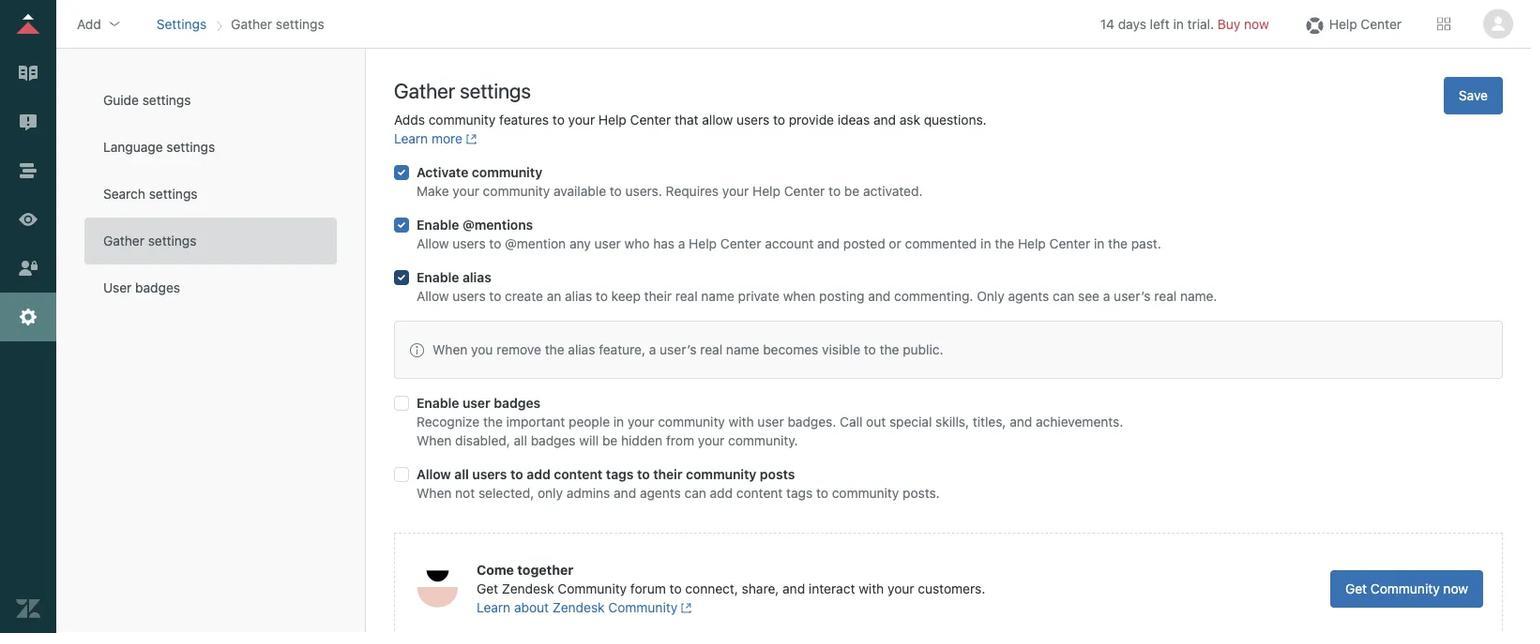 Task type: describe. For each thing, give the bounding box(es) containing it.
come together get zendesk community forum to connect, share, and interact with your customers.
[[477, 562, 985, 597]]

make
[[417, 183, 449, 199]]

search
[[103, 186, 145, 202]]

enable alias allow users to create an alias to keep their real name private when posting and commenting. only agents can see a user's real name.
[[417, 270, 1217, 304]]

connect,
[[685, 581, 738, 597]]

badges.
[[787, 414, 836, 430]]

visible
[[822, 342, 860, 357]]

users inside enable @mentions allow users to @mention any user who has a help center account and posted or commented in the help center in the past.
[[453, 236, 486, 251]]

important
[[506, 414, 565, 430]]

1 vertical spatial gather settings
[[394, 78, 531, 102]]

your right requires
[[722, 183, 749, 199]]

their inside enable alias allow users to create an alias to keep their real name private when posting and commenting. only agents can see a user's real name.
[[644, 288, 672, 304]]

any
[[569, 236, 591, 251]]

2 vertical spatial badges
[[531, 433, 576, 448]]

interact
[[809, 581, 855, 597]]

add
[[77, 16, 101, 31]]

settings image
[[16, 305, 40, 329]]

and inside enable alias allow users to create an alias to keep their real name private when posting and commenting. only agents can see a user's real name.
[[868, 288, 891, 304]]

skills,
[[935, 414, 969, 430]]

when inside the enable user badges recognize the important people in your community with user badges. call out special skills, titles, and achievements. when disabled, all badges will be hidden from your community.
[[417, 433, 452, 448]]

account
[[765, 236, 814, 251]]

from
[[666, 433, 694, 448]]

(opens in a new tab) image
[[677, 603, 692, 614]]

learn more link
[[394, 131, 477, 146]]

to down badges.
[[816, 485, 828, 501]]

past.
[[1131, 236, 1161, 251]]

posts
[[760, 467, 795, 482]]

center inside the activate community make your community available to users. requires your help center to be activated.
[[784, 183, 825, 199]]

your up hidden
[[628, 414, 654, 430]]

zendesk image
[[16, 597, 40, 621]]

allow for enable @mentions allow users to @mention any user who has a help center account and posted or commented in the help center in the past.
[[417, 236, 449, 251]]

user's inside enable alias allow users to create an alias to keep their real name private when posting and commenting. only agents can see a user's real name.
[[1114, 288, 1151, 304]]

settings for search settings link
[[149, 186, 197, 202]]

achievements.
[[1036, 414, 1123, 430]]

remove
[[496, 342, 541, 357]]

0 horizontal spatial user
[[462, 395, 490, 411]]

about
[[514, 600, 549, 615]]

days
[[1118, 16, 1146, 31]]

see
[[1078, 288, 1100, 304]]

customers.
[[918, 581, 985, 597]]

has
[[653, 236, 675, 251]]

arrange content image
[[16, 159, 40, 183]]

the right remove
[[545, 342, 564, 357]]

save
[[1459, 88, 1488, 103]]

come
[[477, 562, 514, 578]]

enable for enable @mentions allow users to @mention any user who has a help center account and posted or commented in the help center in the past.
[[417, 217, 459, 233]]

when inside alert
[[432, 342, 468, 357]]

an
[[547, 288, 561, 304]]

posts.
[[903, 485, 940, 501]]

(opens in a new tab) image
[[462, 133, 477, 145]]

their inside allow all users to add content tags to their community posts when not selected, only admins and agents can add content tags to community posts.
[[653, 467, 682, 482]]

activate community make your community available to users. requires your help center to be activated.
[[417, 165, 923, 199]]

community inside come together get zendesk community forum to connect, share, and interact with your customers.
[[558, 581, 627, 597]]

center left account
[[720, 236, 761, 251]]

users inside allow all users to add content tags to their community posts when not selected, only admins and agents can add content tags to community posts.
[[472, 467, 507, 482]]

enable for enable user badges recognize the important people in your community with user badges. call out special skills, titles, and achievements. when disabled, all badges will be hidden from your community.
[[417, 395, 459, 411]]

keep
[[611, 288, 641, 304]]

language settings
[[103, 139, 215, 155]]

forum
[[630, 581, 666, 597]]

will
[[579, 433, 599, 448]]

to right features
[[552, 112, 565, 128]]

settings
[[156, 16, 207, 31]]

user badges link
[[84, 265, 337, 311]]

share,
[[742, 581, 779, 597]]

your inside come together get zendesk community forum to connect, share, and interact with your customers.
[[888, 581, 914, 597]]

more
[[432, 131, 462, 146]]

and left ask
[[873, 112, 896, 128]]

activated.
[[863, 183, 923, 199]]

allow inside allow all users to add content tags to their community posts when not selected, only admins and agents can add content tags to community posts.
[[417, 467, 451, 482]]

posting
[[819, 288, 864, 304]]

0 horizontal spatial gather settings
[[103, 233, 197, 249]]

when you remove the alias feature, a user's real name becomes visible to the public.
[[432, 342, 943, 357]]

user's inside alert
[[660, 342, 697, 357]]

only
[[977, 288, 1004, 304]]

14 days left in trial. buy now
[[1100, 16, 1269, 31]]

adds
[[394, 112, 425, 128]]

commenting.
[[894, 288, 973, 304]]

feature,
[[599, 342, 645, 357]]

community left posts.
[[832, 485, 899, 501]]

learn about zendesk community link
[[477, 599, 692, 617]]

and inside allow all users to add content tags to their community posts when not selected, only admins and agents can add content tags to community posts.
[[614, 485, 636, 501]]

enable user badges recognize the important people in your community with user badges. call out special skills, titles, and achievements. when disabled, all badges will be hidden from your community.
[[417, 395, 1123, 448]]

or
[[889, 236, 901, 251]]

moderate content image
[[16, 110, 40, 134]]

zendesk products image
[[1437, 17, 1450, 30]]

search settings
[[103, 186, 197, 202]]

learn about zendesk community
[[477, 600, 677, 615]]

get community now link
[[1330, 570, 1483, 608]]

when
[[783, 288, 816, 304]]

guide settings link
[[84, 77, 337, 124]]

call
[[840, 414, 862, 430]]

allow all users to add content tags to their community posts when not selected, only admins and agents can add content tags to community posts.
[[417, 467, 940, 501]]

alias inside when you remove the alias feature, a user's real name becomes visible to the public. alert
[[568, 342, 595, 357]]

1 horizontal spatial now
[[1443, 581, 1468, 597]]

language
[[103, 139, 163, 155]]

titles,
[[973, 414, 1006, 430]]

when you remove the alias feature, a user's real name becomes visible to the public. alert
[[394, 321, 1503, 379]]

0 vertical spatial alias
[[462, 270, 491, 285]]

2 get from the left
[[1345, 581, 1367, 597]]

to left provide
[[773, 112, 785, 128]]

requires
[[666, 183, 719, 199]]

not
[[455, 485, 475, 501]]

user permissions image
[[16, 256, 40, 280]]

in inside the enable user badges recognize the important people in your community with user badges. call out special skills, titles, and achievements. when disabled, all badges will be hidden from your community.
[[613, 414, 624, 430]]

to inside alert
[[864, 342, 876, 357]]

becomes
[[763, 342, 818, 357]]

name inside enable alias allow users to create an alias to keep their real name private when posting and commenting. only agents can see a user's real name.
[[701, 288, 734, 304]]

buy
[[1218, 16, 1241, 31]]

to left create
[[489, 288, 501, 304]]

help inside the activate community make your community available to users. requires your help center to be activated.
[[752, 183, 780, 199]]

guide settings
[[103, 92, 191, 108]]

users inside enable alias allow users to create an alias to keep their real name private when posting and commenting. only agents can see a user's real name.
[[453, 288, 486, 304]]

left
[[1150, 16, 1170, 31]]

name.
[[1180, 288, 1217, 304]]

features
[[499, 112, 549, 128]]

with inside come together get zendesk community forum to connect, share, and interact with your customers.
[[859, 581, 884, 597]]

settings for language settings link at the left of the page
[[166, 139, 215, 155]]

with inside the enable user badges recognize the important people in your community with user badges. call out special skills, titles, and achievements. when disabled, all badges will be hidden from your community.
[[729, 414, 754, 430]]

activate
[[417, 165, 468, 180]]

customize design image
[[16, 207, 40, 232]]

community inside the enable user badges recognize the important people in your community with user badges. call out special skills, titles, and achievements. when disabled, all badges will be hidden from your community.
[[658, 414, 725, 430]]

enable for enable alias allow users to create an alias to keep their real name private when posting and commenting. only agents can see a user's real name.
[[417, 270, 459, 285]]

1 vertical spatial content
[[736, 485, 783, 501]]

when inside allow all users to add content tags to their community posts when not selected, only admins and agents can add content tags to community posts.
[[417, 485, 452, 501]]

who
[[624, 236, 650, 251]]

@mention
[[505, 236, 566, 251]]

that
[[674, 112, 698, 128]]

user badges
[[103, 280, 180, 296]]



Task type: locate. For each thing, give the bounding box(es) containing it.
allow down make
[[417, 236, 449, 251]]

can inside allow all users to add content tags to their community posts when not selected, only admins and agents can add content tags to community posts.
[[684, 485, 706, 501]]

enable
[[417, 217, 459, 233], [417, 270, 459, 285], [417, 395, 459, 411]]

with right interact
[[859, 581, 884, 597]]

learn more
[[394, 131, 462, 146]]

real left 'becomes'
[[700, 342, 723, 357]]

badges up important
[[494, 395, 540, 411]]

real
[[675, 288, 698, 304], [1154, 288, 1177, 304], [700, 342, 723, 357]]

1 vertical spatial can
[[684, 485, 706, 501]]

user's
[[1114, 288, 1151, 304], [660, 342, 697, 357]]

real left name.
[[1154, 288, 1177, 304]]

disabled,
[[455, 433, 510, 448]]

user's right feature, on the left
[[660, 342, 697, 357]]

users.
[[625, 183, 662, 199]]

navigation
[[153, 10, 328, 38]]

user right any
[[594, 236, 621, 251]]

get community now
[[1345, 581, 1468, 597]]

enable inside enable alias allow users to create an alias to keep their real name private when posting and commenting. only agents can see a user's real name.
[[417, 270, 459, 285]]

0 horizontal spatial real
[[675, 288, 698, 304]]

learn inside learn about zendesk community link
[[477, 600, 511, 615]]

1 horizontal spatial agents
[[1008, 288, 1049, 304]]

1 horizontal spatial get
[[1345, 581, 1367, 597]]

a right the see
[[1103, 288, 1110, 304]]

0 vertical spatial tags
[[606, 467, 634, 482]]

users up selected,
[[472, 467, 507, 482]]

3 enable from the top
[[417, 395, 459, 411]]

get inside come together get zendesk community forum to connect, share, and interact with your customers.
[[477, 581, 498, 597]]

user up community.
[[757, 414, 784, 430]]

1 vertical spatial learn
[[477, 600, 511, 615]]

and right the admins at the left of the page
[[614, 485, 636, 501]]

user inside enable @mentions allow users to @mention any user who has a help center account and posted or commented in the help center in the past.
[[594, 236, 621, 251]]

2 allow from the top
[[417, 288, 449, 304]]

adds community features to your help center that allow users to provide ideas and ask questions.
[[394, 112, 987, 128]]

1 horizontal spatial gather settings
[[231, 16, 324, 31]]

1 horizontal spatial can
[[1053, 288, 1074, 304]]

1 allow from the top
[[417, 236, 449, 251]]

be inside the enable user badges recognize the important people in your community with user badges. call out special skills, titles, and achievements. when disabled, all badges will be hidden from your community.
[[602, 433, 618, 448]]

a inside enable @mentions allow users to @mention any user who has a help center account and posted or commented in the help center in the past.
[[678, 236, 685, 251]]

help inside 'button'
[[1329, 16, 1357, 31]]

add down community.
[[710, 485, 733, 501]]

language settings link
[[84, 124, 337, 171]]

community up @mentions
[[483, 183, 550, 199]]

0 vertical spatial add
[[527, 467, 550, 482]]

with
[[729, 414, 754, 430], [859, 581, 884, 597]]

1 vertical spatial with
[[859, 581, 884, 597]]

center up enable @mentions allow users to @mention any user who has a help center account and posted or commented in the help center in the past.
[[784, 183, 825, 199]]

0 horizontal spatial agents
[[640, 485, 681, 501]]

zendesk
[[502, 581, 554, 597], [552, 600, 605, 615]]

0 vertical spatial when
[[432, 342, 468, 357]]

agents right only
[[1008, 288, 1049, 304]]

with up community.
[[729, 414, 754, 430]]

allow inside enable @mentions allow users to @mention any user who has a help center account and posted or commented in the help center in the past.
[[417, 236, 449, 251]]

zendesk up about
[[502, 581, 554, 597]]

@mentions
[[462, 217, 533, 233]]

0 vertical spatial gather
[[231, 16, 272, 31]]

to left activated.
[[828, 183, 841, 199]]

agents down hidden
[[640, 485, 681, 501]]

to up (opens in a new tab) icon
[[670, 581, 682, 597]]

all
[[514, 433, 527, 448], [454, 467, 469, 482]]

alias right an
[[565, 288, 592, 304]]

ideas
[[838, 112, 870, 128]]

2 enable from the top
[[417, 270, 459, 285]]

in right people
[[613, 414, 624, 430]]

private
[[738, 288, 780, 304]]

community down from
[[686, 467, 756, 482]]

tags down posts
[[786, 485, 813, 501]]

and right the titles,
[[1010, 414, 1032, 430]]

badges right user
[[135, 280, 180, 296]]

user up recognize
[[462, 395, 490, 411]]

can inside enable alias allow users to create an alias to keep their real name private when posting and commenting. only agents can see a user's real name.
[[1053, 288, 1074, 304]]

3 allow from the top
[[417, 467, 451, 482]]

0 vertical spatial badges
[[135, 280, 180, 296]]

can down from
[[684, 485, 706, 501]]

center
[[1361, 16, 1402, 31], [630, 112, 671, 128], [784, 183, 825, 199], [720, 236, 761, 251], [1049, 236, 1090, 251]]

and left posted
[[817, 236, 840, 251]]

alias
[[462, 270, 491, 285], [565, 288, 592, 304], [568, 342, 595, 357]]

help center button
[[1297, 10, 1407, 38]]

posted
[[843, 236, 885, 251]]

1 horizontal spatial content
[[736, 485, 783, 501]]

save button
[[1444, 77, 1503, 114]]

to inside come together get zendesk community forum to connect, share, and interact with your customers.
[[670, 581, 682, 597]]

hidden
[[621, 433, 662, 448]]

0 horizontal spatial learn
[[394, 131, 428, 146]]

commented
[[905, 236, 977, 251]]

1 vertical spatial tags
[[786, 485, 813, 501]]

2 vertical spatial gather
[[103, 233, 144, 249]]

to down hidden
[[637, 467, 650, 482]]

0 vertical spatial user
[[594, 236, 621, 251]]

gather up 'adds'
[[394, 78, 455, 102]]

enable @mentions allow users to @mention any user who has a help center account and posted or commented in the help center in the past.
[[417, 217, 1161, 251]]

users
[[736, 112, 769, 128], [453, 236, 486, 251], [453, 288, 486, 304], [472, 467, 507, 482]]

a inside enable alias allow users to create an alias to keep their real name private when posting and commenting. only agents can see a user's real name.
[[1103, 288, 1110, 304]]

tags up the admins at the left of the page
[[606, 467, 634, 482]]

ask
[[899, 112, 920, 128]]

center left zendesk products image
[[1361, 16, 1402, 31]]

tags
[[606, 467, 634, 482], [786, 485, 813, 501]]

and inside enable @mentions allow users to @mention any user who has a help center account and posted or commented in the help center in the past.
[[817, 236, 840, 251]]

be left activated.
[[844, 183, 859, 199]]

their down from
[[653, 467, 682, 482]]

0 vertical spatial agents
[[1008, 288, 1049, 304]]

0 horizontal spatial user's
[[660, 342, 697, 357]]

trial.
[[1187, 16, 1214, 31]]

search settings link
[[84, 171, 337, 218]]

public.
[[903, 342, 943, 357]]

agents inside enable alias allow users to create an alias to keep their real name private when posting and commenting. only agents can see a user's real name.
[[1008, 288, 1049, 304]]

a right has
[[678, 236, 685, 251]]

selected,
[[478, 485, 534, 501]]

settings
[[276, 16, 324, 31], [460, 78, 531, 102], [142, 92, 191, 108], [166, 139, 215, 155], [149, 186, 197, 202], [148, 233, 197, 249]]

real inside when you remove the alias feature, a user's real name becomes visible to the public. alert
[[700, 342, 723, 357]]

their
[[644, 288, 672, 304], [653, 467, 682, 482]]

1 horizontal spatial with
[[859, 581, 884, 597]]

alias down @mentions
[[462, 270, 491, 285]]

real up when you remove the alias feature, a user's real name becomes visible to the public.
[[675, 288, 698, 304]]

0 horizontal spatial get
[[477, 581, 498, 597]]

a
[[678, 236, 685, 251], [1103, 288, 1110, 304], [649, 342, 656, 357]]

to
[[552, 112, 565, 128], [773, 112, 785, 128], [610, 183, 622, 199], [828, 183, 841, 199], [489, 236, 501, 251], [489, 288, 501, 304], [596, 288, 608, 304], [864, 342, 876, 357], [510, 467, 523, 482], [637, 467, 650, 482], [816, 485, 828, 501], [670, 581, 682, 597]]

your right from
[[698, 433, 725, 448]]

1 vertical spatial when
[[417, 433, 452, 448]]

0 horizontal spatial with
[[729, 414, 754, 430]]

settings for gather settings link
[[148, 233, 197, 249]]

0 vertical spatial gather settings
[[231, 16, 324, 31]]

a right feature, on the left
[[649, 342, 656, 357]]

2 vertical spatial gather settings
[[103, 233, 197, 249]]

community.
[[728, 433, 798, 448]]

be
[[844, 183, 859, 199], [602, 433, 618, 448]]

1 vertical spatial gather
[[394, 78, 455, 102]]

user
[[594, 236, 621, 251], [462, 395, 490, 411], [757, 414, 784, 430]]

in right 'commented'
[[980, 236, 991, 251]]

and
[[873, 112, 896, 128], [817, 236, 840, 251], [868, 288, 891, 304], [1010, 414, 1032, 430], [614, 485, 636, 501], [782, 581, 805, 597]]

agents
[[1008, 288, 1049, 304], [640, 485, 681, 501]]

all inside the enable user badges recognize the important people in your community with user badges. call out special skills, titles, and achievements. when disabled, all badges will be hidden from your community.
[[514, 433, 527, 448]]

community up (opens in a new tab) image
[[428, 112, 496, 128]]

questions.
[[924, 112, 987, 128]]

only
[[538, 485, 563, 501]]

1 vertical spatial all
[[454, 467, 469, 482]]

1 vertical spatial name
[[726, 342, 759, 357]]

0 horizontal spatial tags
[[606, 467, 634, 482]]

0 vertical spatial can
[[1053, 288, 1074, 304]]

to down @mentions
[[489, 236, 501, 251]]

allow down recognize
[[417, 467, 451, 482]]

now
[[1244, 16, 1269, 31], [1443, 581, 1468, 597]]

all up the not
[[454, 467, 469, 482]]

1 vertical spatial zendesk
[[552, 600, 605, 615]]

2 vertical spatial a
[[649, 342, 656, 357]]

content down posts
[[736, 485, 783, 501]]

gather settings inside navigation
[[231, 16, 324, 31]]

allow
[[702, 112, 733, 128]]

when left the not
[[417, 485, 452, 501]]

name left 'becomes'
[[726, 342, 759, 357]]

0 horizontal spatial all
[[454, 467, 469, 482]]

be inside the activate community make your community available to users. requires your help center to be activated.
[[844, 183, 859, 199]]

center up the see
[[1049, 236, 1090, 251]]

alias left feature, on the left
[[568, 342, 595, 357]]

people
[[569, 414, 610, 430]]

to inside enable @mentions allow users to @mention any user who has a help center account and posted or commented in the help center in the past.
[[489, 236, 501, 251]]

users left create
[[453, 288, 486, 304]]

and inside come together get zendesk community forum to connect, share, and interact with your customers.
[[782, 581, 805, 597]]

the inside the enable user badges recognize the important people in your community with user badges. call out special skills, titles, and achievements. when disabled, all badges will be hidden from your community.
[[483, 414, 503, 430]]

provide
[[789, 112, 834, 128]]

learn down come
[[477, 600, 511, 615]]

your down activate
[[453, 183, 479, 199]]

can
[[1053, 288, 1074, 304], [684, 485, 706, 501]]

0 horizontal spatial gather
[[103, 233, 144, 249]]

the up only
[[995, 236, 1014, 251]]

gather down search
[[103, 233, 144, 249]]

1 horizontal spatial user
[[594, 236, 621, 251]]

badges down important
[[531, 433, 576, 448]]

in left past.
[[1094, 236, 1104, 251]]

and inside the enable user badges recognize the important people in your community with user badges. call out special skills, titles, and achievements. when disabled, all badges will be hidden from your community.
[[1010, 414, 1032, 430]]

0 horizontal spatial can
[[684, 485, 706, 501]]

add
[[527, 467, 550, 482], [710, 485, 733, 501]]

in right left
[[1173, 16, 1184, 31]]

community up from
[[658, 414, 725, 430]]

1 vertical spatial add
[[710, 485, 733, 501]]

out
[[866, 414, 886, 430]]

0 vertical spatial content
[[554, 467, 603, 482]]

2 horizontal spatial a
[[1103, 288, 1110, 304]]

1 horizontal spatial add
[[710, 485, 733, 501]]

allow
[[417, 236, 449, 251], [417, 288, 449, 304], [417, 467, 451, 482]]

1 horizontal spatial tags
[[786, 485, 813, 501]]

all inside allow all users to add content tags to their community posts when not selected, only admins and agents can add content tags to community posts.
[[454, 467, 469, 482]]

create
[[505, 288, 543, 304]]

gather inside navigation
[[231, 16, 272, 31]]

1 vertical spatial agents
[[640, 485, 681, 501]]

1 horizontal spatial a
[[678, 236, 685, 251]]

recognize
[[417, 414, 480, 430]]

your right features
[[568, 112, 595, 128]]

0 horizontal spatial content
[[554, 467, 603, 482]]

0 horizontal spatial be
[[602, 433, 618, 448]]

0 vertical spatial enable
[[417, 217, 459, 233]]

allow left create
[[417, 288, 449, 304]]

2 vertical spatial user
[[757, 414, 784, 430]]

1 vertical spatial alias
[[565, 288, 592, 304]]

help center
[[1329, 16, 1402, 31]]

1 horizontal spatial learn
[[477, 600, 511, 615]]

learn for learn more
[[394, 131, 428, 146]]

2 horizontal spatial user
[[757, 414, 784, 430]]

1 get from the left
[[477, 581, 498, 597]]

guide
[[103, 92, 139, 108]]

2 vertical spatial allow
[[417, 467, 451, 482]]

name inside alert
[[726, 342, 759, 357]]

users right allow
[[736, 112, 769, 128]]

0 horizontal spatial add
[[527, 467, 550, 482]]

learn for learn about zendesk community
[[477, 600, 511, 615]]

1 horizontal spatial user's
[[1114, 288, 1151, 304]]

1 horizontal spatial real
[[700, 342, 723, 357]]

the left past.
[[1108, 236, 1128, 251]]

1 vertical spatial badges
[[494, 395, 540, 411]]

special
[[889, 414, 932, 430]]

0 vertical spatial all
[[514, 433, 527, 448]]

0 horizontal spatial a
[[649, 342, 656, 357]]

gather settings link
[[84, 218, 337, 265]]

user
[[103, 280, 132, 296]]

user's right the see
[[1114, 288, 1151, 304]]

zendesk inside come together get zendesk community forum to connect, share, and interact with your customers.
[[502, 581, 554, 597]]

community
[[428, 112, 496, 128], [472, 165, 542, 180], [483, 183, 550, 199], [658, 414, 725, 430], [686, 467, 756, 482], [832, 485, 899, 501]]

center left that
[[630, 112, 671, 128]]

to right visible
[[864, 342, 876, 357]]

1 vertical spatial their
[[653, 467, 682, 482]]

and right share,
[[782, 581, 805, 597]]

1 vertical spatial now
[[1443, 581, 1468, 597]]

gather right settings in the left top of the page
[[231, 16, 272, 31]]

community
[[558, 581, 627, 597], [1370, 581, 1440, 597], [608, 600, 677, 615]]

0 vertical spatial a
[[678, 236, 685, 251]]

1 vertical spatial a
[[1103, 288, 1110, 304]]

your
[[568, 112, 595, 128], [453, 183, 479, 199], [722, 183, 749, 199], [628, 414, 654, 430], [698, 433, 725, 448], [888, 581, 914, 597]]

add up only
[[527, 467, 550, 482]]

together
[[517, 562, 573, 578]]

settings link
[[156, 16, 207, 31]]

a inside alert
[[649, 342, 656, 357]]

to up selected,
[[510, 467, 523, 482]]

settings for guide settings link
[[142, 92, 191, 108]]

1 horizontal spatial be
[[844, 183, 859, 199]]

your left customers.
[[888, 581, 914, 597]]

can left the see
[[1053, 288, 1074, 304]]

0 vertical spatial allow
[[417, 236, 449, 251]]

2 horizontal spatial gather
[[394, 78, 455, 102]]

0 vertical spatial user's
[[1114, 288, 1151, 304]]

their right keep
[[644, 288, 672, 304]]

when left 'you'
[[432, 342, 468, 357]]

2 vertical spatial when
[[417, 485, 452, 501]]

0 vertical spatial be
[[844, 183, 859, 199]]

1 horizontal spatial gather
[[231, 16, 272, 31]]

all down important
[[514, 433, 527, 448]]

to left keep
[[596, 288, 608, 304]]

1 vertical spatial enable
[[417, 270, 459, 285]]

content up the admins at the left of the page
[[554, 467, 603, 482]]

you
[[471, 342, 493, 357]]

zendesk right about
[[552, 600, 605, 615]]

the left "public."
[[880, 342, 899, 357]]

1 vertical spatial user's
[[660, 342, 697, 357]]

2 vertical spatial alias
[[568, 342, 595, 357]]

0 vertical spatial zendesk
[[502, 581, 554, 597]]

manage articles image
[[16, 61, 40, 85]]

learn down 'adds'
[[394, 131, 428, 146]]

gather
[[231, 16, 272, 31], [394, 78, 455, 102], [103, 233, 144, 249]]

center inside 'button'
[[1361, 16, 1402, 31]]

agents inside allow all users to add content tags to their community posts when not selected, only admins and agents can add content tags to community posts.
[[640, 485, 681, 501]]

users down @mentions
[[453, 236, 486, 251]]

allow inside enable alias allow users to create an alias to keep their real name private when posting and commenting. only agents can see a user's real name.
[[417, 288, 449, 304]]

community down (opens in a new tab) image
[[472, 165, 542, 180]]

2 horizontal spatial real
[[1154, 288, 1177, 304]]

the up the disabled,
[[483, 414, 503, 430]]

when down recognize
[[417, 433, 452, 448]]

learn
[[394, 131, 428, 146], [477, 600, 511, 615]]

enable inside the enable user badges recognize the important people in your community with user badges. call out special skills, titles, and achievements. when disabled, all badges will be hidden from your community.
[[417, 395, 459, 411]]

name left private
[[701, 288, 734, 304]]

14
[[1100, 16, 1114, 31]]

and right posting
[[868, 288, 891, 304]]

0 vertical spatial their
[[644, 288, 672, 304]]

1 enable from the top
[[417, 217, 459, 233]]

0 vertical spatial with
[[729, 414, 754, 430]]

1 vertical spatial user
[[462, 395, 490, 411]]

0 vertical spatial learn
[[394, 131, 428, 146]]

0 vertical spatial now
[[1244, 16, 1269, 31]]

admins
[[566, 485, 610, 501]]

1 vertical spatial allow
[[417, 288, 449, 304]]

enable inside enable @mentions allow users to @mention any user who has a help center account and posted or commented in the help center in the past.
[[417, 217, 459, 233]]

allow for enable alias allow users to create an alias to keep their real name private when posting and commenting. only agents can see a user's real name.
[[417, 288, 449, 304]]

0 horizontal spatial now
[[1244, 16, 1269, 31]]

navigation containing settings
[[153, 10, 328, 38]]

add button
[[71, 10, 127, 38]]

2 vertical spatial enable
[[417, 395, 459, 411]]

2 horizontal spatial gather settings
[[394, 78, 531, 102]]

to left users.
[[610, 183, 622, 199]]

be right will
[[602, 433, 618, 448]]

1 horizontal spatial all
[[514, 433, 527, 448]]

available
[[554, 183, 606, 199]]

0 vertical spatial name
[[701, 288, 734, 304]]

1 vertical spatial be
[[602, 433, 618, 448]]



Task type: vqa. For each thing, say whether or not it's contained in the screenshot.
Come
yes



